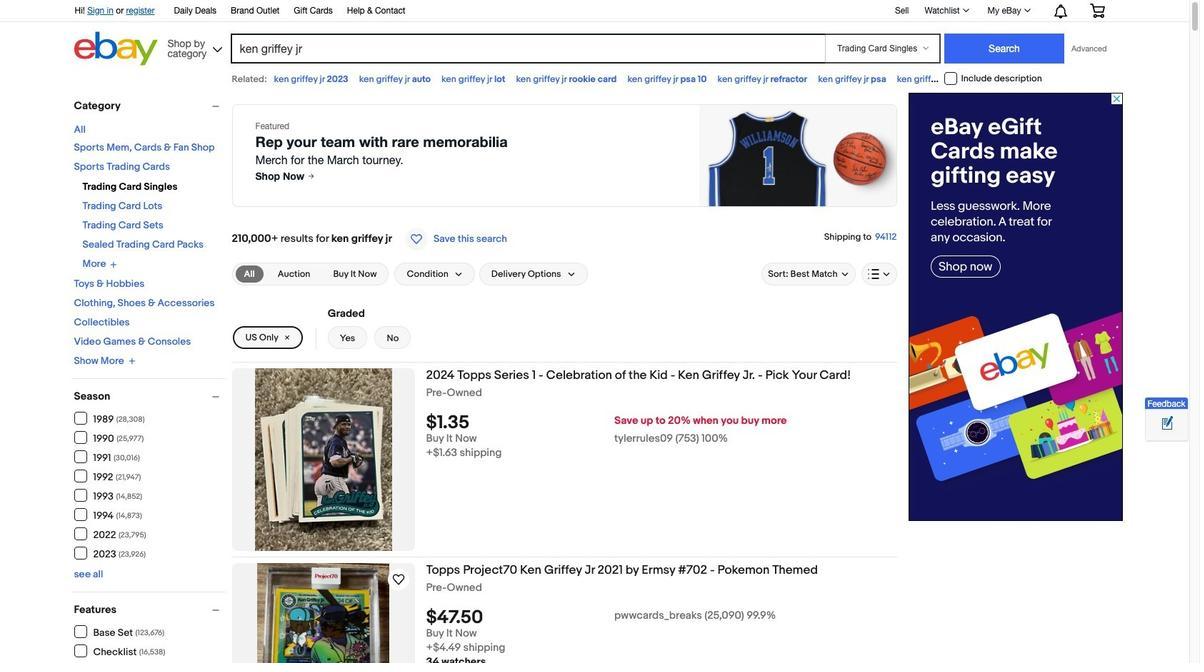 Task type: locate. For each thing, give the bounding box(es) containing it.
2 heading from the top
[[426, 564, 818, 578]]

my ebay image
[[1024, 9, 1031, 12]]

topps project70 ken griffey jr 2021  by ermsy #702 - pokemon themed image
[[257, 564, 389, 664]]

main content
[[232, 93, 897, 664]]

region
[[232, 104, 897, 207]]

None submit
[[945, 34, 1065, 64]]

save this search ken griffey jr search image
[[405, 228, 428, 251]]

2024 topps series 1 - celebration of the kid - ken griffey jr. - pick your card! image
[[255, 369, 392, 552]]

All selected text field
[[244, 268, 255, 281]]

1 vertical spatial heading
[[426, 564, 818, 578]]

your shopping cart image
[[1089, 4, 1106, 18]]

0 vertical spatial heading
[[426, 369, 851, 383]]

heading
[[426, 369, 851, 383], [426, 564, 818, 578]]

Search for anything text field
[[233, 35, 822, 62]]

watch topps project70 ken griffey jr 2021  by ermsy #702 - pokemon themed image
[[390, 572, 407, 589]]

banner
[[67, 0, 1116, 69]]



Task type: describe. For each thing, give the bounding box(es) containing it.
watchlist image
[[963, 9, 969, 12]]

1 heading from the top
[[426, 369, 851, 383]]

account navigation
[[67, 0, 1116, 22]]

advertisement element
[[909, 93, 1123, 522]]



Task type: vqa. For each thing, say whether or not it's contained in the screenshot.
Free within the $269.99 $399.99 | 33% OFF FREE SHIPPING
no



